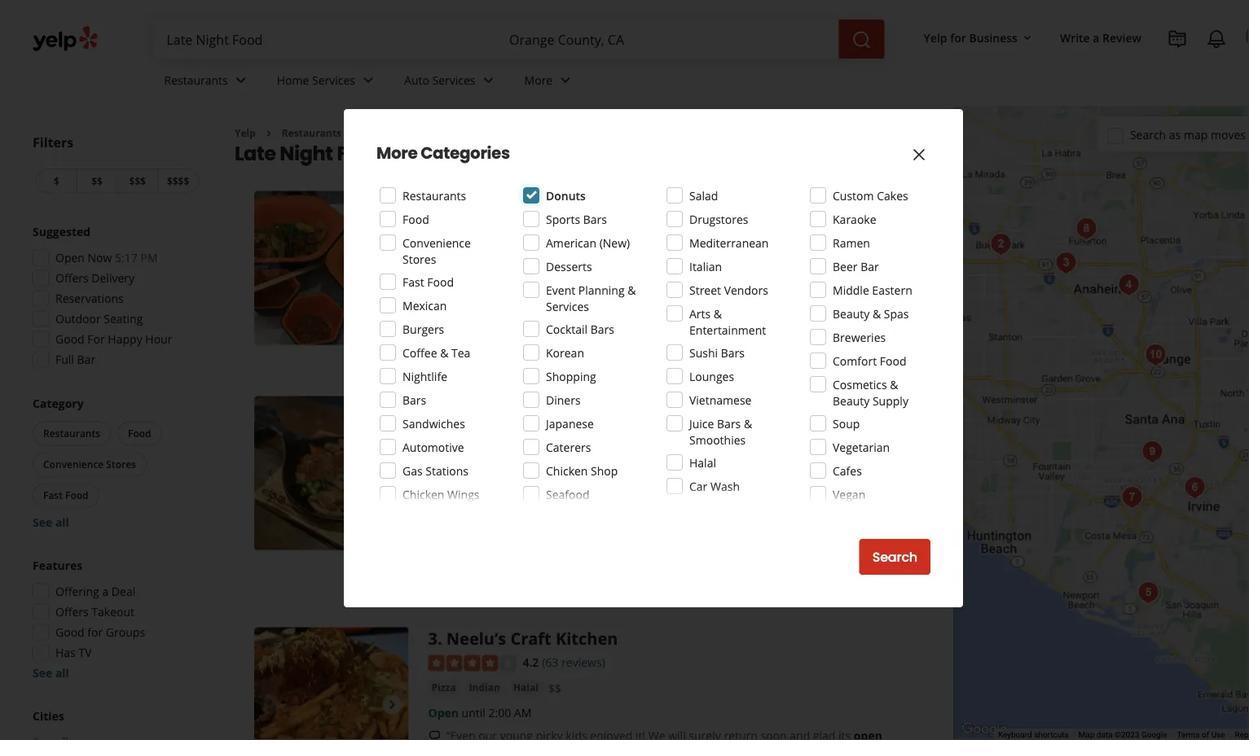Task type: describe. For each thing, give the bounding box(es) containing it.
4.2 link
[[523, 653, 539, 671]]

chinese button
[[428, 243, 473, 259]]

until for zhangliang
[[462, 269, 486, 284]]

a for write
[[1093, 30, 1100, 45]]

search as map moves
[[1130, 127, 1246, 142]]

"i
[[446, 523, 453, 538]]

map region
[[850, 33, 1249, 741]]

malatang
[[540, 191, 617, 213]]

auto
[[404, 72, 429, 88]]

bars for juice bars & smoothies
[[717, 416, 741, 432]]

tea
[[452, 345, 471, 361]]

previous image
[[261, 258, 280, 278]]

restaurants inside business categories element
[[164, 72, 228, 88]]

planning
[[579, 282, 625, 298]]

chinese link
[[428, 243, 473, 259]]

restaurants button
[[33, 422, 111, 446]]

a for offering
[[102, 584, 109, 600]]

1 vertical spatial zhangliang malatang - irvine image
[[1244, 483, 1249, 516]]

zhangliang malatang - irvine link
[[446, 191, 678, 213]]

sushi bars
[[690, 345, 745, 361]]

neelu's craft kitchen image
[[254, 628, 409, 741]]

offers takeout
[[55, 605, 134, 620]]

map
[[1184, 127, 1208, 142]]

offers for offers takeout
[[55, 605, 89, 620]]

outdoor seating
[[445, 339, 521, 353]]

ca
[[547, 140, 576, 167]]

filters
[[33, 134, 73, 151]]

fast inside the more categories dialog
[[403, 274, 424, 290]]

16 checkmark v2 image
[[428, 339, 441, 352]]

for for groups
[[87, 625, 103, 641]]

services for home services
[[312, 72, 355, 88]]

"we come all the time  good spot late night if you're craving good late night food
[[446, 291, 873, 307]]

neelu's craft kitchen image
[[1050, 247, 1083, 280]]

2 late from the left
[[789, 291, 811, 307]]

midnight
[[489, 474, 536, 490]]

noodles
[[533, 244, 573, 258]]

(929 reviews)
[[542, 423, 612, 439]]

eastern
[[872, 282, 913, 298]]

for for business
[[951, 30, 967, 45]]

& inside event planning & services
[[628, 282, 636, 298]]

gas stations
[[403, 463, 469, 479]]

user actions element
[[911, 20, 1249, 121]]

0 vertical spatial of
[[593, 523, 603, 538]]

google image
[[958, 720, 1011, 741]]

more for more
[[525, 72, 553, 88]]

vendors
[[724, 282, 768, 298]]

0 horizontal spatial late
[[235, 140, 276, 167]]

24 chevron down v2 image for auto services
[[479, 70, 498, 90]]

food left orange
[[337, 140, 385, 167]]

"i am pleased in the variety of comforting meals offered on the menu. plus they are
[[446, 523, 888, 538]]

outdoor seating
[[55, 311, 143, 327]]

indian link
[[466, 680, 504, 696]]

slideshow element for 1
[[254, 191, 409, 345]]

see all for category
[[33, 515, 69, 531]]

all for category
[[55, 515, 69, 531]]

offers for offers delivery
[[55, 271, 89, 286]]

16 info v2 image
[[908, 150, 921, 163]]

1 horizontal spatial late
[[495, 497, 518, 512]]

breweries
[[833, 330, 886, 345]]

group containing suggested
[[28, 224, 202, 373]]

open for 1
[[428, 269, 459, 284]]

oc
[[549, 397, 572, 419]]

& for beauty & spas
[[873, 306, 881, 322]]

american (new)
[[546, 235, 630, 251]]

shortcuts
[[1034, 731, 1069, 741]]

more link
[[511, 59, 589, 106]]

sports bars
[[546, 212, 607, 227]]

1 horizontal spatial $$
[[548, 681, 561, 696]]

time
[[536, 291, 560, 307]]

noodles button
[[530, 243, 576, 259]]

county,
[[466, 140, 543, 167]]

previous image for 3
[[261, 695, 280, 715]]

chicken for chicken shop
[[546, 463, 588, 479]]

automotive
[[403, 440, 464, 455]]

features
[[33, 558, 83, 574]]

korean button
[[428, 448, 470, 465]]

pizza link
[[428, 680, 459, 696]]

projects image
[[1168, 29, 1188, 49]]

misoolkwan oc link
[[446, 397, 572, 419]]

korean inside the more categories dialog
[[546, 345, 584, 361]]

sports
[[546, 212, 580, 227]]

korean inside button
[[432, 450, 467, 463]]

seafood
[[546, 487, 590, 502]]

bars for sushi bars
[[721, 345, 745, 361]]

until for neelu's
[[462, 706, 486, 721]]

$$$$
[[167, 174, 189, 188]]

salad
[[690, 188, 718, 203]]

outdoor for outdoor seating
[[445, 339, 485, 353]]

cakes
[[877, 188, 909, 203]]

1 horizontal spatial restaurants link
[[282, 126, 341, 140]]

the up more link
[[516, 291, 533, 307]]

home services
[[277, 72, 355, 88]]

1 vertical spatial night
[[521, 497, 549, 512]]

event
[[546, 282, 576, 298]]

reviews) for malatang
[[562, 218, 605, 233]]

cocktail bars
[[546, 322, 615, 337]]

category
[[33, 396, 84, 412]]

groups
[[106, 625, 145, 641]]

1 horizontal spatial takeout
[[551, 339, 589, 353]]

nightlife
[[403, 369, 447, 384]]

16 speech v2 image for 1
[[428, 293, 441, 306]]

slideshow element for 2
[[254, 397, 409, 551]]

restaurants inside the more categories dialog
[[403, 188, 466, 203]]

the right on
[[761, 523, 779, 538]]

4.2 star rating image
[[428, 656, 516, 672]]

next image for 3 . neelu's craft kitchen
[[383, 695, 402, 715]]

$$$$ button
[[158, 169, 199, 194]]

$$$
[[129, 174, 146, 188]]

chicken wings
[[403, 487, 480, 502]]

business categories element
[[151, 59, 1249, 106]]

0 vertical spatial restaurants link
[[151, 59, 264, 106]]

yelp for yelp for business
[[924, 30, 948, 45]]

2 night from the left
[[814, 291, 844, 307]]

auto services
[[404, 72, 476, 88]]

see all button for category
[[33, 515, 69, 531]]

convenience inside button
[[43, 458, 104, 472]]

has tv
[[55, 646, 92, 661]]

bcd tofu house image
[[1179, 472, 1212, 505]]

open for 3
[[428, 706, 459, 721]]

1
[[428, 191, 438, 213]]

neelu's
[[446, 628, 506, 650]]

convenience stores inside the more categories dialog
[[403, 235, 471, 267]]

all for features
[[55, 666, 69, 681]]

reservations
[[55, 291, 124, 306]]

(63
[[542, 655, 559, 670]]

anjin image
[[1116, 482, 1149, 514]]

0 horizontal spatial takeout
[[92, 605, 134, 620]]

16 checkmark v2 image for takeout
[[534, 339, 548, 352]]

vietnamese
[[690, 392, 752, 408]]

tv
[[79, 646, 92, 661]]

24 chevron down v2 image for home services
[[359, 70, 378, 90]]

(65
[[542, 218, 559, 233]]

good for good for happy hour
[[55, 332, 85, 347]]

map
[[1079, 731, 1095, 741]]

street
[[690, 282, 721, 298]]

reviews) for craft
[[562, 655, 605, 670]]

come
[[468, 291, 498, 307]]

halal inside halal button
[[513, 681, 539, 695]]

stores inside convenience stores
[[403, 251, 436, 267]]

diners
[[546, 392, 581, 408]]

smoothies
[[690, 432, 746, 448]]

see for features
[[33, 666, 52, 681]]

open until midnight
[[428, 474, 536, 490]]

cities group
[[33, 709, 202, 741]]

1 horizontal spatial of
[[1202, 731, 1210, 741]]

tacos los cholos - anaheim image
[[1113, 269, 1146, 302]]

16 speech v2 image for 3
[[428, 730, 441, 741]]

slideshow element for 3
[[254, 628, 409, 741]]

bars for cocktail bars
[[591, 322, 615, 337]]

food inside food button
[[128, 427, 151, 441]]

repo link
[[1235, 731, 1249, 741]]

am for neelu's
[[514, 706, 532, 721]]

beer bar
[[833, 259, 879, 274]]

(65 reviews)
[[542, 218, 605, 233]]

middle
[[833, 282, 869, 298]]

lounges
[[690, 369, 734, 384]]

juice
[[690, 416, 714, 432]]

full bar
[[55, 352, 95, 368]]

has
[[55, 646, 76, 661]]



Task type: locate. For each thing, give the bounding box(es) containing it.
2
[[428, 397, 438, 419]]

& for coffee & tea
[[440, 345, 449, 361]]

1 vertical spatial chicken
[[403, 487, 445, 502]]

desserts
[[546, 259, 592, 274]]

0 horizontal spatial good
[[563, 291, 590, 307]]

1 horizontal spatial outdoor
[[445, 339, 485, 353]]

pizza button
[[428, 680, 459, 696]]

1 24 chevron down v2 image from the left
[[359, 70, 378, 90]]

all down has
[[55, 666, 69, 681]]

food
[[847, 291, 873, 307]]

see for category
[[33, 515, 52, 531]]

in
[[521, 523, 531, 538]]

delivery
[[92, 271, 135, 286]]

use
[[1212, 731, 1226, 741]]

1 horizontal spatial convenience stores
[[403, 235, 471, 267]]

2 16 speech v2 image from the top
[[428, 730, 441, 741]]

0 horizontal spatial outdoor
[[55, 311, 101, 327]]

japanese
[[546, 416, 594, 432]]

all up good..."
[[501, 291, 513, 307]]

1 vertical spatial previous image
[[261, 695, 280, 715]]

2 see from the top
[[33, 666, 52, 681]]

gas
[[403, 463, 423, 479]]

. down nightlife
[[438, 397, 442, 419]]

1 horizontal spatial search
[[1130, 127, 1167, 142]]

1 vertical spatial late
[[495, 497, 518, 512]]

24 chevron down v2 image
[[231, 70, 251, 90], [479, 70, 498, 90]]

a
[[1093, 30, 1100, 45], [102, 584, 109, 600]]

next image for 2 . misoolkwan oc
[[383, 464, 402, 484]]

1 vertical spatial slideshow element
[[254, 397, 409, 551]]

a left deal at the bottom of page
[[102, 584, 109, 600]]

see all
[[33, 515, 69, 531], [33, 666, 69, 681]]

. for 1
[[438, 191, 442, 213]]

24 chevron down v2 image left home
[[231, 70, 251, 90]]

good for good for late night
[[445, 497, 474, 512]]

1 horizontal spatial bar
[[861, 259, 879, 274]]

(65 reviews) link
[[542, 216, 605, 234]]

0 vertical spatial halal
[[690, 455, 716, 471]]

bars down entertainment on the right
[[721, 345, 745, 361]]

16 speech v2 image down the pizza link
[[428, 730, 441, 741]]

24 chevron down v2 image inside auto services link
[[479, 70, 498, 90]]

car
[[690, 479, 708, 494]]

0 vertical spatial next image
[[383, 464, 402, 484]]

fast food down convenience stores button
[[43, 489, 88, 502]]

4.3 star rating image
[[428, 219, 516, 235]]

open up "we
[[428, 269, 459, 284]]

nguyen's kitchen image
[[1140, 339, 1172, 372]]

craft
[[511, 628, 552, 650]]

night right 16 chevron right v2 image
[[280, 140, 333, 167]]

0 horizontal spatial halal
[[513, 681, 539, 695]]

services for auto services
[[432, 72, 476, 88]]

zhangliang malatang - irvine image
[[254, 191, 409, 345], [1244, 483, 1249, 516]]

0 vertical spatial late
[[235, 140, 276, 167]]

2:00 for zhangliang
[[489, 269, 511, 284]]

0 vertical spatial all
[[501, 291, 513, 307]]

0 vertical spatial beauty
[[833, 306, 870, 322]]

takeout down deal at the bottom of page
[[92, 605, 134, 620]]

1 vertical spatial takeout
[[92, 605, 134, 620]]

mexican
[[403, 298, 447, 313]]

halal link
[[510, 680, 542, 696]]

1 horizontal spatial chicken
[[546, 463, 588, 479]]

24 chevron down v2 image
[[359, 70, 378, 90], [556, 70, 576, 90]]

yelp for yelp link
[[235, 126, 256, 140]]

2:00 down 'indian' button
[[489, 706, 511, 721]]

more categories dialog
[[0, 0, 1249, 741]]

night
[[642, 291, 669, 307], [814, 291, 844, 307]]

16 checkmark v2 image left the "wings" on the bottom of the page
[[428, 498, 441, 511]]

notifications image
[[1207, 29, 1227, 49]]

offers down offering on the bottom left of the page
[[55, 605, 89, 620]]

more inside the more categories dialog
[[377, 142, 418, 165]]

fast food button
[[33, 484, 99, 508]]

convenience inside the more categories dialog
[[403, 235, 471, 251]]

offers up 'reservations'
[[55, 271, 89, 286]]

beauty down cosmetics
[[833, 393, 870, 409]]

open until 2:00 am for neelu's
[[428, 706, 532, 721]]

until down 'indian' button
[[462, 706, 486, 721]]

bar for beer bar
[[861, 259, 879, 274]]

am down noodles button
[[514, 269, 532, 284]]

until up good for late night
[[462, 474, 486, 490]]

more up ca
[[525, 72, 553, 88]]

see all button down has
[[33, 666, 69, 681]]

1 horizontal spatial halal
[[690, 455, 716, 471]]

2:00 for neelu's
[[489, 706, 511, 721]]

halal
[[690, 455, 716, 471], [513, 681, 539, 695]]

0 vertical spatial outdoor
[[55, 311, 101, 327]]

& right spot
[[628, 282, 636, 298]]

stores inside button
[[106, 458, 136, 472]]

2 beauty from the top
[[833, 393, 870, 409]]

2:00 up come
[[489, 269, 511, 284]]

auto services link
[[391, 59, 511, 106]]

24 chevron down v2 image inside more link
[[556, 70, 576, 90]]

event planning & services
[[546, 282, 636, 314]]

night left food
[[814, 291, 844, 307]]

0 vertical spatial 2:00
[[489, 269, 511, 284]]

nice
[[446, 308, 468, 323]]

bar inside group
[[77, 352, 95, 368]]

1 vertical spatial fast food
[[43, 489, 88, 502]]

irvine
[[631, 191, 678, 213]]

0 vertical spatial convenience stores
[[403, 235, 471, 267]]

see all for features
[[33, 666, 69, 681]]

group
[[28, 224, 202, 373], [29, 396, 202, 531], [28, 558, 202, 682]]

good up full
[[55, 332, 85, 347]]

1 2:00 from the top
[[489, 269, 511, 284]]

group containing features
[[28, 558, 202, 682]]

1 beauty from the top
[[833, 306, 870, 322]]

comforting
[[606, 523, 665, 538]]

0 vertical spatial 16 speech v2 image
[[428, 293, 441, 306]]

1 horizontal spatial korean
[[546, 345, 584, 361]]

yelp inside button
[[924, 30, 948, 45]]

good
[[563, 291, 590, 307], [759, 291, 786, 307]]

1 vertical spatial outdoor
[[445, 339, 485, 353]]

good up am on the bottom
[[445, 497, 474, 512]]

&
[[628, 282, 636, 298], [714, 306, 722, 322], [873, 306, 881, 322], [440, 345, 449, 361], [890, 377, 899, 392], [744, 416, 752, 432]]

of left use
[[1202, 731, 1210, 741]]

halal inside the more categories dialog
[[690, 455, 716, 471]]

stores down food button
[[106, 458, 136, 472]]

search inside button
[[873, 549, 918, 567]]

0 vertical spatial slideshow element
[[254, 191, 409, 345]]

1 vertical spatial search
[[873, 549, 918, 567]]

2 2:00 from the top
[[489, 706, 511, 721]]

misoolkwan
[[446, 397, 545, 419]]

orimori japanese kitchen image
[[1137, 436, 1169, 469]]

chicken for chicken wings
[[403, 487, 445, 502]]

3 slideshow element from the top
[[254, 628, 409, 741]]

see
[[33, 515, 52, 531], [33, 666, 52, 681]]

0 horizontal spatial fast food
[[43, 489, 88, 502]]

terms
[[1177, 731, 1200, 741]]

bars up smoothies
[[717, 416, 741, 432]]

see all button down fast food button
[[33, 515, 69, 531]]

takeout down cocktail
[[551, 339, 589, 353]]

reviews) down kitchen
[[562, 655, 605, 670]]

keyboard
[[998, 731, 1032, 741]]

bar up middle eastern
[[861, 259, 879, 274]]

2 am from the top
[[514, 706, 532, 721]]

open for 2
[[428, 474, 459, 490]]

search for search
[[873, 549, 918, 567]]

1 vertical spatial 16 checkmark v2 image
[[428, 498, 441, 511]]

2 slideshow element from the top
[[254, 397, 409, 551]]

24 chevron down v2 image for more
[[556, 70, 576, 90]]

0 vertical spatial see all
[[33, 515, 69, 531]]

for down open until midnight
[[477, 497, 492, 512]]

16 chevron down v2 image
[[1021, 32, 1034, 45]]

next image left pizza button at left bottom
[[383, 695, 402, 715]]

0 vertical spatial convenience
[[403, 235, 471, 251]]

search left as
[[1130, 127, 1167, 142]]

0 horizontal spatial yelp
[[235, 126, 256, 140]]

middle eastern
[[833, 282, 913, 298]]

terms of use link
[[1177, 731, 1226, 741]]

0 vertical spatial a
[[1093, 30, 1100, 45]]

2 previous image from the top
[[261, 695, 280, 715]]

all down fast food button
[[55, 515, 69, 531]]

0 vertical spatial more
[[525, 72, 553, 88]]

2 until from the top
[[462, 474, 486, 490]]

$$ left $$$ button
[[92, 174, 103, 188]]

yelp left the business
[[924, 30, 948, 45]]

more inside more link
[[525, 72, 553, 88]]

for inside button
[[951, 30, 967, 45]]

2 open until 2:00 am from the top
[[428, 706, 532, 721]]

. for 3
[[438, 628, 442, 650]]

$$$ button
[[117, 169, 158, 194]]

convenience stores down 4.3 star rating image
[[403, 235, 471, 267]]

16 checkmark v2 image down cocktail
[[534, 339, 548, 352]]

night up in
[[521, 497, 549, 512]]

convenience
[[403, 235, 471, 251], [43, 458, 104, 472]]

1 horizontal spatial a
[[1093, 30, 1100, 45]]

next image
[[383, 464, 402, 484], [383, 695, 402, 715]]

None search field
[[154, 20, 888, 59]]

food down convenience stores button
[[65, 489, 88, 502]]

1 vertical spatial am
[[514, 706, 532, 721]]

bars for sports bars
[[583, 212, 607, 227]]

fast down convenience stores button
[[43, 489, 63, 502]]

0 horizontal spatial night
[[280, 140, 333, 167]]

1 open until 2:00 am from the top
[[428, 269, 532, 284]]

& up supply
[[890, 377, 899, 392]]

open inside group
[[55, 250, 85, 266]]

0 vertical spatial for
[[951, 30, 967, 45]]

restaurants inside button
[[43, 427, 100, 441]]

restaurants link
[[151, 59, 264, 106], [282, 126, 341, 140]]

bar inside the more categories dialog
[[861, 259, 879, 274]]

indian
[[469, 681, 500, 695]]

0 vertical spatial good
[[55, 332, 85, 347]]

open until 2:00 am for zhangliang
[[428, 269, 532, 284]]

$ button
[[36, 169, 76, 194]]

halal button
[[510, 680, 542, 696]]

outdoor down 'reservations'
[[55, 311, 101, 327]]

1 until from the top
[[462, 269, 486, 284]]

1 vertical spatial see all
[[33, 666, 69, 681]]

reviews)
[[562, 218, 605, 233], [568, 423, 612, 439], [562, 655, 605, 670]]

bars inside juice bars & smoothies
[[717, 416, 741, 432]]

beauty
[[833, 306, 870, 322], [833, 393, 870, 409]]

suggested
[[33, 224, 91, 240]]

close image
[[910, 145, 929, 165]]

1 16 speech v2 image from the top
[[428, 293, 441, 306]]

see all down fast food button
[[33, 515, 69, 531]]

2 see all button from the top
[[33, 666, 69, 681]]

keyboard shortcuts
[[998, 731, 1069, 741]]

for down offers takeout
[[87, 625, 103, 641]]

1 horizontal spatial for
[[477, 497, 492, 512]]

1 vertical spatial yelp
[[235, 126, 256, 140]]

as
[[1169, 127, 1181, 142]]

meals
[[668, 523, 700, 538]]

. for 2
[[438, 397, 442, 419]]

0 horizontal spatial 16 checkmark v2 image
[[428, 498, 441, 511]]

2 next image from the top
[[383, 695, 402, 715]]

1 see all from the top
[[33, 515, 69, 531]]

0 vertical spatial group
[[28, 224, 202, 373]]

1 vertical spatial 2:00
[[489, 706, 511, 721]]

2 vertical spatial .
[[438, 628, 442, 650]]

1 vertical spatial good
[[445, 497, 474, 512]]

fast right next icon
[[403, 274, 424, 290]]

reviews) up american (new)
[[562, 218, 605, 233]]

now
[[88, 250, 112, 266]]

until for misoolkwan
[[462, 474, 486, 490]]

1 vertical spatial for
[[477, 497, 492, 512]]

karaoke
[[833, 212, 877, 227]]

open until 2:00 am up come
[[428, 269, 532, 284]]

seoul eats image
[[1071, 213, 1103, 245]]

see all down has
[[33, 666, 69, 681]]

pleased
[[476, 523, 518, 538]]

4.6 link
[[523, 422, 539, 439]]

open until 2:00 am down 'indian' button
[[428, 706, 532, 721]]

1 horizontal spatial more
[[525, 72, 553, 88]]

open now 5:17 pm
[[55, 250, 158, 266]]

2 offers from the top
[[55, 605, 89, 620]]

16 checkmark v2 image
[[534, 339, 548, 352], [428, 498, 441, 511]]

1 vertical spatial all
[[55, 515, 69, 531]]

& inside cosmetics & beauty supply
[[890, 377, 899, 392]]

1 am from the top
[[514, 269, 532, 284]]

all
[[501, 291, 513, 307], [55, 515, 69, 531], [55, 666, 69, 681]]

0 horizontal spatial zhangliang malatang - irvine image
[[254, 191, 409, 345]]

24 chevron down v2 image up ca
[[556, 70, 576, 90]]

outdoor
[[55, 311, 101, 327], [445, 339, 485, 353]]

1 offers from the top
[[55, 271, 89, 286]]

food button
[[117, 422, 162, 446]]

next image left gas
[[383, 464, 402, 484]]

until
[[462, 269, 486, 284], [462, 474, 486, 490], [462, 706, 486, 721]]

1 vertical spatial see all button
[[33, 666, 69, 681]]

beauty inside cosmetics & beauty supply
[[833, 393, 870, 409]]

kitchen
[[556, 628, 618, 650]]

for left the business
[[951, 30, 967, 45]]

1 vertical spatial of
[[1202, 731, 1210, 741]]

1 vertical spatial a
[[102, 584, 109, 600]]

misoolkwan oc image
[[254, 397, 409, 551]]

halal up car
[[690, 455, 716, 471]]

1 vertical spatial beauty
[[833, 393, 870, 409]]

1 next image from the top
[[383, 464, 402, 484]]

bar right full
[[77, 352, 95, 368]]

food up "we
[[427, 274, 454, 290]]

1 see from the top
[[33, 515, 52, 531]]

24 chevron down v2 image inside home services link
[[359, 70, 378, 90]]

0 vertical spatial chicken
[[546, 463, 588, 479]]

the
[[516, 291, 533, 307], [534, 523, 551, 538], [761, 523, 779, 538]]

see down fast food button
[[33, 515, 52, 531]]

4.3
[[523, 218, 539, 233]]

variety
[[554, 523, 590, 538]]

1 horizontal spatial services
[[432, 72, 476, 88]]

food up 'chinese' link
[[403, 212, 429, 227]]

& inside arts & entertainment
[[714, 306, 722, 322]]

halal down 4.2
[[513, 681, 539, 695]]

stores
[[403, 251, 436, 267], [106, 458, 136, 472]]

outdoor for outdoor seating
[[55, 311, 101, 327]]

data
[[1097, 731, 1113, 741]]

food right comfort at the top right of page
[[880, 353, 907, 369]]

1 see all button from the top
[[33, 515, 69, 531]]

yelp left 16 chevron right v2 image
[[235, 126, 256, 140]]

yelp for business
[[924, 30, 1018, 45]]

chinese
[[432, 244, 470, 258]]

convenience stores inside button
[[43, 458, 136, 472]]

reviews) up caterers
[[568, 423, 612, 439]]

search for search as map moves
[[1130, 127, 1167, 142]]

chicken shop
[[546, 463, 618, 479]]

late left middle
[[789, 291, 811, 307]]

16 speech v2 image
[[428, 293, 441, 306], [428, 730, 441, 741]]

good for good for groups
[[55, 625, 85, 641]]

reviews) for oc
[[568, 423, 612, 439]]

search down are
[[873, 549, 918, 567]]

1 slideshow element from the top
[[254, 191, 409, 345]]

good right the craving
[[759, 291, 786, 307]]

1 horizontal spatial 16 checkmark v2 image
[[534, 339, 548, 352]]

0 vertical spatial night
[[280, 140, 333, 167]]

previous image for 2
[[261, 464, 280, 484]]

bars down spot
[[591, 322, 615, 337]]

1 horizontal spatial 24 chevron down v2 image
[[479, 70, 498, 90]]

2 vertical spatial good
[[55, 625, 85, 641]]

2 good from the left
[[759, 291, 786, 307]]

more left categories on the left top of the page
[[377, 142, 418, 165]]

stores right next icon
[[403, 251, 436, 267]]

0 vertical spatial previous image
[[261, 464, 280, 484]]

misoolkwan oc image
[[985, 228, 1018, 261]]

2 vertical spatial slideshow element
[[254, 628, 409, 741]]

0 vertical spatial .
[[438, 191, 442, 213]]

the right in
[[534, 523, 551, 538]]

2 24 chevron down v2 image from the left
[[479, 70, 498, 90]]

0 horizontal spatial korean
[[432, 450, 467, 463]]

restaurants link up yelp link
[[151, 59, 264, 106]]

more for more categories
[[377, 142, 418, 165]]

outdoor right 16 checkmark v2 icon
[[445, 339, 485, 353]]

food
[[337, 140, 385, 167], [403, 212, 429, 227], [427, 274, 454, 290], [880, 353, 907, 369], [128, 427, 151, 441], [65, 489, 88, 502]]

late right spot
[[619, 291, 639, 307]]

cosmetics & beauty supply
[[833, 377, 909, 409]]

3 until from the top
[[462, 706, 486, 721]]

shop
[[591, 463, 618, 479]]

0 horizontal spatial for
[[87, 625, 103, 641]]

coffee & tea
[[403, 345, 471, 361]]

convenience down 4.3 star rating image
[[403, 235, 471, 251]]

0 vertical spatial zhangliang malatang - irvine image
[[254, 191, 409, 345]]

for inside group
[[87, 625, 103, 641]]

0 vertical spatial until
[[462, 269, 486, 284]]

2 24 chevron down v2 image from the left
[[556, 70, 576, 90]]

night
[[280, 140, 333, 167], [521, 497, 549, 512]]

open down 'korean' "link"
[[428, 474, 459, 490]]

night left if
[[642, 291, 669, 307]]

1 24 chevron down v2 image from the left
[[231, 70, 251, 90]]

offering
[[55, 584, 99, 600]]

next image
[[383, 258, 402, 278]]

2 . from the top
[[438, 397, 442, 419]]

for for late
[[477, 497, 492, 512]]

beauty down middle
[[833, 306, 870, 322]]

a right write
[[1093, 30, 1100, 45]]

-
[[621, 191, 627, 213]]

24 chevron down v2 image right auto services
[[479, 70, 498, 90]]

0 vertical spatial search
[[1130, 127, 1167, 142]]

16 speech v2 image left "we
[[428, 293, 441, 306]]

coffee
[[403, 345, 437, 361]]

1 previous image from the top
[[261, 464, 280, 484]]

search button
[[860, 540, 931, 575]]

24 chevron down v2 image for restaurants
[[231, 70, 251, 90]]

american
[[546, 235, 597, 251]]

& inside juice bars & smoothies
[[744, 416, 752, 432]]

1 . zhangliang malatang - irvine
[[428, 191, 678, 213]]

1 horizontal spatial convenience
[[403, 235, 471, 251]]

1 vertical spatial 16 speech v2 image
[[428, 730, 441, 741]]

1 horizontal spatial good
[[759, 291, 786, 307]]

0 horizontal spatial chicken
[[403, 487, 445, 502]]

fast food inside button
[[43, 489, 88, 502]]

4.6 star rating image
[[428, 424, 516, 440]]

1 horizontal spatial night
[[521, 497, 549, 512]]

yelp for business button
[[917, 23, 1041, 52]]

cosmetics
[[833, 377, 887, 392]]

joey newport beach image
[[1133, 577, 1165, 610]]

0 horizontal spatial restaurants link
[[151, 59, 264, 106]]

1 vertical spatial convenience
[[43, 458, 104, 472]]

1 good from the left
[[563, 291, 590, 307]]

until up come
[[462, 269, 486, 284]]

& for cosmetics & beauty supply
[[890, 377, 899, 392]]

home services link
[[264, 59, 391, 106]]

fast inside button
[[43, 489, 63, 502]]

search image
[[852, 30, 872, 50]]

group containing category
[[29, 396, 202, 531]]

1 vertical spatial next image
[[383, 695, 402, 715]]

1 vertical spatial $$
[[548, 681, 561, 696]]

0 horizontal spatial stores
[[106, 458, 136, 472]]

donuts
[[546, 188, 586, 203]]

1 vertical spatial see
[[33, 666, 52, 681]]

convenience down restaurants button
[[43, 458, 104, 472]]

0 vertical spatial stores
[[403, 251, 436, 267]]

0 vertical spatial $$
[[92, 174, 103, 188]]

bar for full bar
[[77, 352, 95, 368]]

services down the event
[[546, 299, 589, 314]]

see all button for features
[[33, 666, 69, 681]]

bars up american (new)
[[583, 212, 607, 227]]

slideshow element
[[254, 191, 409, 345], [254, 397, 409, 551], [254, 628, 409, 741]]

bars left 2
[[403, 392, 426, 408]]

0 vertical spatial yelp
[[924, 30, 948, 45]]

& left spas on the right top of page
[[873, 306, 881, 322]]

& for arts & entertainment
[[714, 306, 722, 322]]

3
[[428, 628, 438, 650]]

2 see all from the top
[[33, 666, 69, 681]]

0 horizontal spatial night
[[642, 291, 669, 307]]

0 horizontal spatial more
[[377, 142, 418, 165]]

24 chevron down v2 image left auto
[[359, 70, 378, 90]]

0 horizontal spatial 24 chevron down v2 image
[[359, 70, 378, 90]]

0 vertical spatial takeout
[[551, 339, 589, 353]]

& up smoothies
[[744, 416, 752, 432]]

16 chevron right v2 image
[[262, 127, 275, 140]]

services inside event planning & services
[[546, 299, 589, 314]]

$$ inside button
[[92, 174, 103, 188]]

good up has tv
[[55, 625, 85, 641]]

24 chevron down v2 image inside restaurants link
[[231, 70, 251, 90]]

fast food inside the more categories dialog
[[403, 274, 454, 290]]

services right home
[[312, 72, 355, 88]]

16 checkmark v2 image for good for late night
[[428, 498, 441, 511]]

2 vertical spatial for
[[87, 625, 103, 641]]

1 late from the left
[[619, 291, 639, 307]]

outdoor inside group
[[55, 311, 101, 327]]

3 . from the top
[[438, 628, 442, 650]]

open down pizza button at left bottom
[[428, 706, 459, 721]]

convenience stores down restaurants button
[[43, 458, 136, 472]]

1 horizontal spatial stores
[[403, 251, 436, 267]]

. up 4.3 star rating image
[[438, 191, 442, 213]]

2 horizontal spatial for
[[951, 30, 967, 45]]

business
[[969, 30, 1018, 45]]

1 . from the top
[[438, 191, 442, 213]]

0 vertical spatial reviews)
[[562, 218, 605, 233]]

am for zhangliang
[[514, 269, 532, 284]]

1 vertical spatial offers
[[55, 605, 89, 620]]

sushi
[[690, 345, 718, 361]]

1 vertical spatial open until 2:00 am
[[428, 706, 532, 721]]

of right the variety
[[593, 523, 603, 538]]

chicken up seafood
[[546, 463, 588, 479]]

1 horizontal spatial late
[[789, 291, 811, 307]]

1 night from the left
[[642, 291, 669, 307]]

0 horizontal spatial bar
[[77, 352, 95, 368]]

food inside fast food button
[[65, 489, 88, 502]]

previous image
[[261, 464, 280, 484], [261, 695, 280, 715]]

offers
[[55, 271, 89, 286], [55, 605, 89, 620]]

full
[[55, 352, 74, 368]]

. left neelu's
[[438, 628, 442, 650]]

restaurants link right 16 chevron right v2 image
[[282, 126, 341, 140]]

stations
[[426, 463, 469, 479]]



Task type: vqa. For each thing, say whether or not it's contained in the screenshot.
features Group
no



